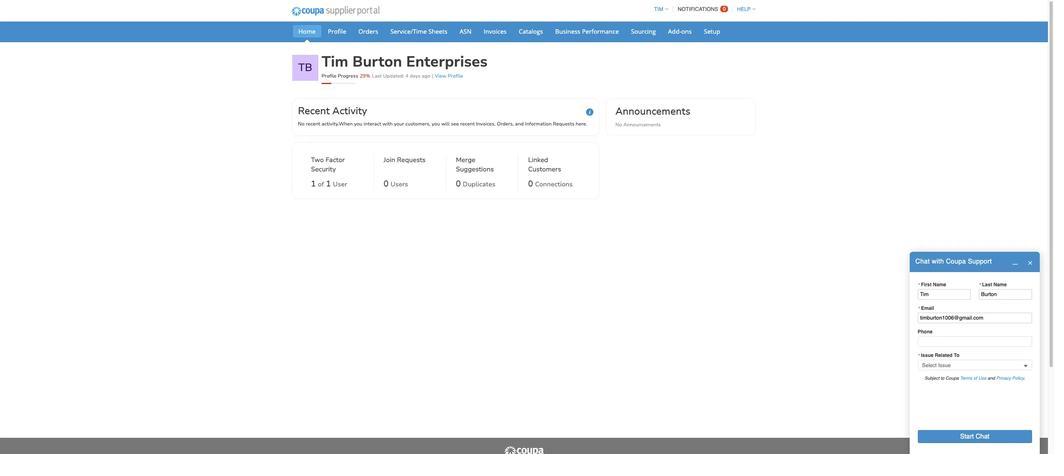 Task type: vqa. For each thing, say whether or not it's contained in the screenshot.
|
yes



Task type: describe. For each thing, give the bounding box(es) containing it.
* email
[[919, 306, 934, 311]]

security
[[311, 165, 336, 174]]

customers
[[528, 165, 561, 174]]

use
[[979, 376, 987, 381]]

help
[[737, 6, 751, 12]]

linked
[[528, 156, 548, 165]]

merge
[[456, 156, 476, 165]]

your
[[394, 121, 404, 127]]

join requests link
[[384, 156, 426, 176]]

* for first
[[919, 283, 921, 287]]

no inside announcements no announcements
[[616, 122, 622, 128]]

here.
[[576, 121, 587, 127]]

coupa for terms
[[946, 376, 959, 381]]

service/time sheets
[[391, 27, 448, 35]]

join requests
[[384, 156, 426, 165]]

activity
[[332, 105, 367, 118]]

add-ons link
[[663, 25, 697, 37]]

orders,
[[497, 121, 514, 127]]

business performance
[[556, 27, 619, 35]]

service/time
[[391, 27, 427, 35]]

4
[[406, 73, 409, 79]]

1 of 1 user
[[311, 179, 347, 190]]

* last name
[[980, 282, 1007, 288]]

user
[[333, 180, 347, 189]]

orders link
[[353, 25, 384, 37]]

.
[[1024, 376, 1026, 381]]

ons
[[682, 27, 692, 35]]

home
[[299, 27, 316, 35]]

sheets
[[429, 27, 448, 35]]

when
[[339, 121, 353, 127]]

* for issue
[[919, 353, 921, 358]]

0 for 0 users
[[384, 179, 389, 190]]

factor
[[326, 156, 345, 165]]

merge suggestions
[[456, 156, 494, 174]]

related
[[935, 353, 953, 359]]

terms of use link
[[960, 376, 987, 381]]

linked customers link
[[528, 156, 581, 176]]

to
[[941, 376, 945, 381]]

linked customers
[[528, 156, 561, 174]]

information
[[525, 121, 552, 127]]

navigation containing notifications 0
[[651, 1, 756, 17]]

view
[[435, 73, 447, 79]]

none button inside chat with coupa support dialog
[[918, 431, 1032, 444]]

* first name
[[919, 282, 947, 288]]

catalogs link
[[514, 25, 549, 37]]

recent activity
[[298, 105, 367, 118]]

29%
[[360, 73, 370, 79]]

* for email
[[919, 306, 921, 311]]

setup
[[704, 27, 721, 35]]

will
[[442, 121, 450, 127]]

days
[[410, 73, 421, 79]]

see
[[451, 121, 459, 127]]

two factor security
[[311, 156, 345, 174]]

tim burton enterprises profile progress 29% last updated: 4 days ago | view profile
[[322, 52, 488, 79]]

sourcing
[[631, 27, 656, 35]]

subject to coupa terms of use and privacy policy .
[[925, 376, 1026, 381]]

last inside tim burton enterprises profile progress 29% last updated: 4 days ago | view profile
[[372, 73, 382, 79]]

chat with coupa support
[[916, 258, 992, 266]]

tb image
[[292, 55, 318, 81]]

invoices link
[[479, 25, 512, 37]]

0 horizontal spatial with
[[383, 121, 393, 127]]

none field inside chat with coupa support dialog
[[918, 360, 1032, 371]]

chat
[[916, 258, 930, 266]]

two
[[311, 156, 324, 165]]

1 1 from the left
[[311, 179, 316, 190]]

first
[[921, 282, 932, 288]]

of inside the 1 of 1 user
[[318, 180, 324, 189]]

connections
[[535, 180, 573, 189]]

* for last
[[980, 283, 982, 287]]

0 vertical spatial announcements
[[616, 105, 691, 118]]

service/time sheets link
[[385, 25, 453, 37]]

2 you from the left
[[432, 121, 440, 127]]

1 you from the left
[[354, 121, 362, 127]]

ago
[[422, 73, 431, 79]]

tim for tim
[[654, 6, 664, 12]]

email
[[921, 306, 934, 311]]

last inside chat with coupa support dialog
[[983, 282, 993, 288]]



Task type: locate. For each thing, give the bounding box(es) containing it.
no
[[298, 121, 305, 127], [616, 122, 622, 128]]

catalogs
[[519, 27, 543, 35]]

1 vertical spatial requests
[[397, 156, 426, 165]]

subject
[[925, 376, 940, 381]]

1 vertical spatial tim
[[322, 52, 348, 72]]

enterprises
[[406, 52, 488, 72]]

None text field
[[918, 289, 971, 300], [918, 313, 1032, 324], [918, 289, 971, 300], [918, 313, 1032, 324]]

0 vertical spatial last
[[372, 73, 382, 79]]

0 users
[[384, 179, 408, 190]]

0 horizontal spatial coupa supplier portal image
[[286, 1, 385, 22]]

to
[[954, 353, 960, 359]]

0 for 0 duplicates
[[456, 179, 461, 190]]

tim inside navigation
[[654, 6, 664, 12]]

* inside * first name
[[919, 283, 921, 287]]

1 recent from the left
[[306, 121, 320, 127]]

terms
[[960, 376, 973, 381]]

tb
[[298, 61, 312, 75]]

1 vertical spatial and
[[988, 376, 996, 381]]

customers,
[[406, 121, 431, 127]]

asn
[[460, 27, 472, 35]]

no recent activity. when you interact with your customers, you will see recent invoices, orders, and information requests here.
[[298, 121, 587, 127]]

1 name from the left
[[933, 282, 947, 288]]

1 vertical spatial announcements
[[624, 122, 661, 128]]

None field
[[918, 360, 1032, 371]]

0 horizontal spatial no
[[298, 121, 305, 127]]

1 horizontal spatial and
[[988, 376, 996, 381]]

* inside * last name
[[980, 283, 982, 287]]

1 horizontal spatial 1
[[326, 179, 331, 190]]

* left first
[[919, 283, 921, 287]]

0 vertical spatial with
[[383, 121, 393, 127]]

1 horizontal spatial recent
[[460, 121, 475, 127]]

merge suggestions link
[[456, 156, 508, 176]]

1 horizontal spatial no
[[616, 122, 622, 128]]

1 horizontal spatial of
[[974, 376, 978, 381]]

profile left progress on the left top
[[322, 73, 337, 79]]

1 horizontal spatial you
[[432, 121, 440, 127]]

and right orders,
[[515, 121, 524, 127]]

*
[[919, 283, 921, 287], [980, 283, 982, 287], [919, 306, 921, 311], [919, 353, 921, 358]]

0 horizontal spatial and
[[515, 121, 524, 127]]

1 vertical spatial of
[[974, 376, 978, 381]]

updated:
[[383, 73, 404, 79]]

0 vertical spatial requests
[[553, 121, 575, 127]]

0 left users in the top left of the page
[[384, 179, 389, 190]]

0 horizontal spatial name
[[933, 282, 947, 288]]

recent right see
[[460, 121, 475, 127]]

2 1 from the left
[[326, 179, 331, 190]]

1 vertical spatial coupa
[[946, 376, 959, 381]]

Phone telephone field
[[918, 337, 1032, 347]]

0 left help
[[723, 6, 726, 12]]

duplicates
[[463, 180, 496, 189]]

view profile link
[[435, 73, 463, 79]]

Select Issue text field
[[918, 360, 1032, 371]]

tim for tim burton enterprises profile progress 29% last updated: 4 days ago | view profile
[[322, 52, 348, 72]]

support
[[968, 258, 992, 266]]

tim link
[[651, 6, 668, 12]]

tim up the sourcing
[[654, 6, 664, 12]]

with inside dialog
[[932, 258, 944, 266]]

announcements
[[616, 105, 691, 118], [624, 122, 661, 128]]

0 for 0 connections
[[528, 179, 533, 190]]

1 horizontal spatial text default image
[[1028, 261, 1033, 266]]

no down recent
[[298, 121, 305, 127]]

|
[[432, 73, 434, 79]]

progress
[[338, 73, 358, 79]]

chat with coupa support dialog
[[910, 252, 1040, 455]]

interact
[[364, 121, 381, 127]]

* inside * email
[[919, 306, 921, 311]]

you left the will
[[432, 121, 440, 127]]

help link
[[734, 6, 756, 12]]

0 duplicates
[[456, 179, 496, 190]]

invoices,
[[476, 121, 496, 127]]

additional information image
[[586, 109, 594, 116]]

recent
[[306, 121, 320, 127], [460, 121, 475, 127]]

profile right home link
[[328, 27, 346, 35]]

1 down security
[[311, 179, 316, 190]]

1 vertical spatial last
[[983, 282, 993, 288]]

0 horizontal spatial tim
[[322, 52, 348, 72]]

0 left 'duplicates'
[[456, 179, 461, 190]]

privacy
[[997, 376, 1011, 381]]

2 name from the left
[[994, 282, 1007, 288]]

1 horizontal spatial tim
[[654, 6, 664, 12]]

notifications 0
[[678, 6, 726, 12]]

requests right join on the left
[[397, 156, 426, 165]]

name for last name
[[994, 282, 1007, 288]]

recent
[[298, 105, 330, 118]]

with
[[383, 121, 393, 127], [932, 258, 944, 266]]

requests left here.
[[553, 121, 575, 127]]

1 horizontal spatial coupa supplier portal image
[[504, 447, 545, 455]]

coupa for support
[[946, 258, 966, 266]]

home link
[[293, 25, 321, 37]]

0 vertical spatial and
[[515, 121, 524, 127]]

0 vertical spatial coupa supplier portal image
[[286, 1, 385, 22]]

* left issue
[[919, 353, 921, 358]]

two factor security link
[[311, 156, 364, 176]]

of inside chat with coupa support dialog
[[974, 376, 978, 381]]

last right 29%
[[372, 73, 382, 79]]

2 recent from the left
[[460, 121, 475, 127]]

None text field
[[979, 289, 1032, 300]]

coupa
[[946, 258, 966, 266], [946, 376, 959, 381]]

phone
[[918, 329, 933, 335]]

coupa right to
[[946, 376, 959, 381]]

setup link
[[699, 25, 726, 37]]

recent down recent
[[306, 121, 320, 127]]

0
[[723, 6, 726, 12], [384, 179, 389, 190], [456, 179, 461, 190], [528, 179, 533, 190]]

and right use
[[988, 376, 996, 381]]

you right when
[[354, 121, 362, 127]]

business performance link
[[550, 25, 624, 37]]

1 horizontal spatial with
[[932, 258, 944, 266]]

1 vertical spatial coupa supplier portal image
[[504, 447, 545, 455]]

0 horizontal spatial text default image
[[1013, 260, 1018, 265]]

no right here.
[[616, 122, 622, 128]]

0 horizontal spatial 1
[[311, 179, 316, 190]]

text default image
[[1013, 260, 1018, 265], [1028, 261, 1033, 266]]

1 left user
[[326, 179, 331, 190]]

last down support
[[983, 282, 993, 288]]

0 down customers
[[528, 179, 533, 190]]

users
[[391, 180, 408, 189]]

with right chat
[[932, 258, 944, 266]]

privacy policy link
[[997, 376, 1024, 381]]

0 vertical spatial coupa
[[946, 258, 966, 266]]

requests
[[553, 121, 575, 127], [397, 156, 426, 165]]

* issue related to
[[919, 353, 960, 359]]

0 inside the notifications 0
[[723, 6, 726, 12]]

0 vertical spatial of
[[318, 180, 324, 189]]

coupa supplier portal image
[[286, 1, 385, 22], [504, 447, 545, 455]]

name
[[933, 282, 947, 288], [994, 282, 1007, 288]]

add-ons
[[668, 27, 692, 35]]

navigation
[[651, 1, 756, 17]]

0 connections
[[528, 179, 573, 190]]

policy
[[1013, 376, 1024, 381]]

1 horizontal spatial name
[[994, 282, 1007, 288]]

asn link
[[455, 25, 477, 37]]

notifications
[[678, 6, 719, 12]]

business
[[556, 27, 581, 35]]

sourcing link
[[626, 25, 661, 37]]

suggestions
[[456, 165, 494, 174]]

tim up progress on the left top
[[322, 52, 348, 72]]

orders
[[359, 27, 378, 35]]

1 horizontal spatial last
[[983, 282, 993, 288]]

0 horizontal spatial of
[[318, 180, 324, 189]]

add-
[[668, 27, 682, 35]]

profile link
[[323, 25, 352, 37]]

invoices
[[484, 27, 507, 35]]

with left "your"
[[383, 121, 393, 127]]

and
[[515, 121, 524, 127], [988, 376, 996, 381]]

burton
[[353, 52, 402, 72]]

of down security
[[318, 180, 324, 189]]

profile right view
[[448, 73, 463, 79]]

announcements no announcements
[[616, 105, 691, 128]]

tim inside tim burton enterprises profile progress 29% last updated: 4 days ago | view profile
[[322, 52, 348, 72]]

1 vertical spatial with
[[932, 258, 944, 266]]

join
[[384, 156, 395, 165]]

0 horizontal spatial requests
[[397, 156, 426, 165]]

activity.
[[322, 121, 339, 127]]

name for first name
[[933, 282, 947, 288]]

* inside * issue related to
[[919, 353, 921, 358]]

1 horizontal spatial requests
[[553, 121, 575, 127]]

performance
[[582, 27, 619, 35]]

coupa left support
[[946, 258, 966, 266]]

0 horizontal spatial last
[[372, 73, 382, 79]]

0 horizontal spatial you
[[354, 121, 362, 127]]

* down support
[[980, 283, 982, 287]]

and inside chat with coupa support dialog
[[988, 376, 996, 381]]

announcements inside announcements no announcements
[[624, 122, 661, 128]]

of left use
[[974, 376, 978, 381]]

None button
[[918, 431, 1032, 444]]

* left email
[[919, 306, 921, 311]]

0 vertical spatial tim
[[654, 6, 664, 12]]

0 horizontal spatial recent
[[306, 121, 320, 127]]

tim
[[654, 6, 664, 12], [322, 52, 348, 72]]



